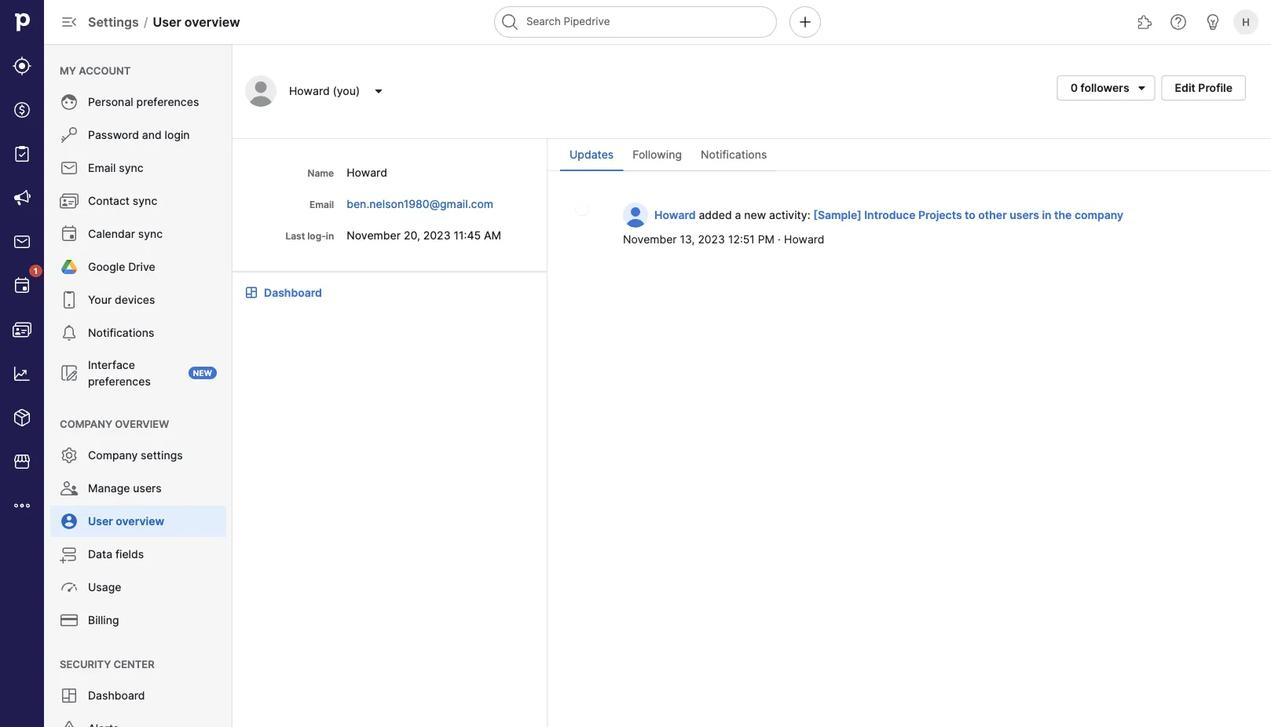 Task type: vqa. For each thing, say whether or not it's contained in the screenshot.
the have
no



Task type: describe. For each thing, give the bounding box(es) containing it.
data
[[88, 548, 112, 561]]

sales assistant image
[[1203, 13, 1222, 31]]

settings
[[141, 449, 183, 462]]

my account
[[60, 64, 131, 77]]

interface preferences
[[88, 358, 151, 388]]

your devices
[[88, 293, 155, 307]]

contacts image
[[13, 321, 31, 339]]

marketplace image
[[13, 452, 31, 471]]

0 vertical spatial overview
[[184, 14, 240, 29]]

notifications inside notifications link
[[88, 326, 154, 340]]

activity:
[[769, 209, 810, 222]]

sales inbox image
[[13, 233, 31, 251]]

calendar sync link
[[50, 218, 226, 250]]

user overview menu item
[[44, 506, 233, 537]]

settings
[[88, 14, 139, 29]]

quick help image
[[1169, 13, 1188, 31]]

11:45
[[454, 229, 481, 242]]

and
[[142, 128, 162, 142]]

color undefined image for calendar sync
[[60, 225, 79, 244]]

1 horizontal spatial users
[[1010, 209, 1039, 222]]

0 horizontal spatial in
[[326, 231, 334, 242]]

your devices link
[[50, 284, 226, 316]]

1 horizontal spatial user
[[153, 14, 181, 29]]

followers
[[1081, 81, 1129, 95]]

color undefined image for personal preferences
[[60, 93, 79, 112]]

google
[[88, 260, 125, 274]]

0
[[1070, 81, 1078, 95]]

color undefined image for usage
[[60, 578, 79, 597]]

color muted image
[[576, 203, 588, 215]]

sync for contact sync
[[133, 194, 157, 208]]

preferences for personal
[[136, 95, 199, 109]]

howard up 13,
[[654, 209, 696, 222]]

introduce
[[864, 209, 916, 222]]

personal preferences
[[88, 95, 199, 109]]

november for november 20, 2023 11:45 am
[[347, 229, 401, 242]]

[sample] introduce projects to other users in the company link
[[813, 209, 1124, 222]]

color undefined image for email sync
[[60, 159, 79, 178]]

overview for company overview
[[115, 418, 169, 430]]

color undefined image for google drive
[[60, 258, 79, 277]]

fields
[[115, 548, 144, 561]]

edit profile
[[1175, 81, 1233, 95]]

20,
[[404, 229, 420, 242]]

contact
[[88, 194, 130, 208]]

howard right 'name'
[[347, 166, 387, 179]]

password and login link
[[50, 119, 226, 151]]

color undefined image for data fields
[[60, 545, 79, 564]]

settings / user overview
[[88, 14, 240, 29]]

company settings link
[[50, 440, 226, 471]]

november for november 13, 2023 12:51 pm
[[623, 233, 677, 246]]

email for email
[[310, 199, 334, 211]]

new
[[744, 209, 766, 222]]

products image
[[13, 408, 31, 427]]

user overview
[[88, 515, 164, 528]]

notifications link
[[50, 317, 226, 349]]

password
[[88, 128, 139, 142]]

email sync
[[88, 161, 144, 175]]

last
[[286, 231, 305, 242]]

quick add image
[[796, 13, 815, 31]]

the
[[1054, 209, 1072, 222]]

personal preferences link
[[50, 86, 226, 118]]

h
[[1242, 16, 1250, 28]]

login
[[165, 128, 190, 142]]

color link image
[[245, 286, 258, 299]]

1 menu
[[0, 0, 44, 727]]

more image
[[13, 496, 31, 515]]

usage link
[[50, 572, 226, 603]]

preferences for interface
[[88, 375, 151, 388]]

billing
[[88, 614, 119, 627]]

1 link
[[5, 265, 42, 303]]

my
[[60, 64, 76, 77]]

security
[[60, 658, 111, 670]]

to
[[965, 209, 976, 222]]

[sample]
[[813, 209, 862, 222]]

color undefined image for dashboard
[[60, 687, 79, 705]]

a
[[735, 209, 741, 222]]

1 vertical spatial users
[[133, 482, 162, 495]]

0 horizontal spatial dashboard link
[[50, 680, 226, 712]]

color undefined image for company settings
[[60, 446, 79, 465]]

ben.nelson1980@gmail.com
[[347, 197, 493, 211]]

menu containing personal preferences
[[44, 44, 233, 727]]

color undefined image for your devices
[[60, 291, 79, 310]]

howard down the activity:
[[784, 233, 824, 246]]

manage users link
[[50, 473, 226, 504]]

howard left (you)
[[289, 84, 330, 98]]

1 horizontal spatial in
[[1042, 209, 1052, 222]]

howard added a new activity: [sample] introduce projects to other users in the company
[[654, 209, 1124, 222]]

deals image
[[13, 101, 31, 119]]

0 vertical spatial notifications
[[701, 148, 767, 161]]

1
[[34, 266, 38, 276]]

color undefined image for password and login
[[60, 126, 79, 145]]

your
[[88, 293, 112, 307]]

data fields
[[88, 548, 144, 561]]

other
[[978, 209, 1007, 222]]

leads image
[[13, 57, 31, 75]]

email sync link
[[50, 152, 226, 184]]

profile
[[1198, 81, 1233, 95]]

edit
[[1175, 81, 1196, 95]]

center
[[114, 658, 155, 670]]



Task type: locate. For each thing, give the bounding box(es) containing it.
personal
[[88, 95, 133, 109]]

color undefined image inside dashboard link
[[60, 687, 79, 705]]

log-
[[307, 231, 326, 242]]

13,
[[680, 233, 695, 246]]

color undefined image
[[60, 126, 79, 145], [60, 159, 79, 178], [60, 225, 79, 244], [60, 258, 79, 277], [13, 277, 31, 295], [60, 291, 79, 310], [60, 324, 79, 343], [60, 364, 79, 383], [60, 446, 79, 465], [60, 479, 79, 498], [60, 578, 79, 597]]

november down howard link
[[623, 233, 677, 246]]

12:51
[[728, 233, 755, 246]]

color undefined image inside personal preferences 'link'
[[60, 93, 79, 112]]

0 vertical spatial in
[[1042, 209, 1052, 222]]

company down company overview
[[88, 449, 138, 462]]

2023 for 12:51
[[698, 233, 725, 246]]

0 vertical spatial email
[[88, 161, 116, 175]]

color undefined image inside data fields link
[[60, 545, 79, 564]]

sync down password and login link
[[119, 161, 144, 175]]

name
[[308, 168, 334, 179]]

0 horizontal spatial notifications
[[88, 326, 154, 340]]

last log-in
[[286, 231, 334, 242]]

november
[[347, 229, 401, 242], [623, 233, 677, 246]]

color undefined image left email sync
[[60, 159, 79, 178]]

color undefined image left manage
[[60, 479, 79, 498]]

1 horizontal spatial november
[[623, 233, 677, 246]]

2023 right 20,
[[423, 229, 451, 242]]

billing link
[[50, 605, 226, 636]]

am
[[484, 229, 501, 242]]

devices
[[115, 293, 155, 307]]

color undefined image right "contacts" 'icon'
[[60, 324, 79, 343]]

1 horizontal spatial notifications
[[701, 148, 767, 161]]

preferences down interface
[[88, 375, 151, 388]]

color primary image
[[1132, 82, 1151, 94]]

menu
[[44, 44, 233, 727]]

security center
[[60, 658, 155, 670]]

november 20, 2023 11:45 am
[[347, 229, 501, 242]]

color undefined image left password
[[60, 126, 79, 145]]

dashboard
[[264, 286, 322, 299], [88, 689, 145, 703]]

color undefined image inside 1 link
[[13, 277, 31, 295]]

overview inside 'link'
[[116, 515, 164, 528]]

/
[[144, 14, 148, 29]]

color undefined image for notifications
[[60, 324, 79, 343]]

insights image
[[13, 365, 31, 383]]

november left 20,
[[347, 229, 401, 242]]

1 vertical spatial overview
[[115, 418, 169, 430]]

howard link
[[654, 209, 696, 222]]

color undefined image for interface preferences
[[60, 364, 79, 383]]

company inside company settings link
[[88, 449, 138, 462]]

2 vertical spatial sync
[[138, 227, 163, 241]]

1 vertical spatial email
[[310, 199, 334, 211]]

google drive link
[[50, 251, 226, 283]]

new
[[193, 368, 212, 378]]

users down company settings link
[[133, 482, 162, 495]]

usage
[[88, 581, 121, 594]]

overview
[[184, 14, 240, 29], [115, 418, 169, 430], [116, 515, 164, 528]]

pm
[[758, 233, 775, 246]]

contact sync
[[88, 194, 157, 208]]

2023
[[423, 229, 451, 242], [698, 233, 725, 246]]

dashboard link
[[264, 284, 322, 301], [50, 680, 226, 712]]

howard (you)
[[289, 84, 360, 98]]

company
[[1075, 209, 1124, 222]]

users right other
[[1010, 209, 1039, 222]]

color undefined image left interface
[[60, 364, 79, 383]]

company
[[60, 418, 112, 430], [88, 449, 138, 462]]

dashboard link right the color link image
[[264, 284, 322, 301]]

color undefined image for contact sync
[[60, 192, 79, 211]]

0 horizontal spatial dashboard
[[88, 689, 145, 703]]

1 vertical spatial dashboard
[[88, 689, 145, 703]]

2023 right 13,
[[698, 233, 725, 246]]

1 vertical spatial user
[[88, 515, 113, 528]]

company for company settings
[[88, 449, 138, 462]]

0 vertical spatial dashboard link
[[264, 284, 322, 301]]

updates
[[570, 148, 614, 161]]

interface
[[88, 358, 135, 372]]

0 vertical spatial preferences
[[136, 95, 199, 109]]

color undefined image inside notifications link
[[60, 324, 79, 343]]

color undefined image right marketplace image
[[60, 446, 79, 465]]

in
[[1042, 209, 1052, 222], [326, 231, 334, 242]]

overview for user overview
[[116, 515, 164, 528]]

company settings
[[88, 449, 183, 462]]

1 vertical spatial company
[[88, 449, 138, 462]]

preferences up login
[[136, 95, 199, 109]]

overview down manage users link
[[116, 515, 164, 528]]

color undefined image left your
[[60, 291, 79, 310]]

following
[[633, 148, 682, 161]]

color undefined image for manage users
[[60, 479, 79, 498]]

sync for calendar sync
[[138, 227, 163, 241]]

notifications up the a
[[701, 148, 767, 161]]

manage
[[88, 482, 130, 495]]

users
[[1010, 209, 1039, 222], [133, 482, 162, 495]]

color undefined image inside user overview 'link'
[[60, 512, 79, 531]]

color undefined image for user overview
[[60, 512, 79, 531]]

dashboard right the color link image
[[264, 286, 322, 299]]

sync up drive
[[138, 227, 163, 241]]

4 color undefined image from the top
[[60, 545, 79, 564]]

menu toggle image
[[60, 13, 79, 31]]

0 vertical spatial sync
[[119, 161, 144, 175]]

calendar sync
[[88, 227, 163, 241]]

0 vertical spatial users
[[1010, 209, 1039, 222]]

color undefined image inside manage users link
[[60, 479, 79, 498]]

color undefined image inside google drive link
[[60, 258, 79, 277]]

1 vertical spatial notifications
[[88, 326, 154, 340]]

user overview link
[[50, 506, 226, 537]]

email for email sync
[[88, 161, 116, 175]]

company overview
[[60, 418, 169, 430]]

1 color undefined image from the top
[[60, 93, 79, 112]]

1 horizontal spatial 2023
[[698, 233, 725, 246]]

2 vertical spatial overview
[[116, 515, 164, 528]]

color undefined image up "contacts" 'icon'
[[13, 277, 31, 295]]

dashboard link down the center
[[50, 680, 226, 712]]

email
[[88, 161, 116, 175], [310, 199, 334, 211]]

color undefined image inside calendar sync link
[[60, 225, 79, 244]]

email down 'name'
[[310, 199, 334, 211]]

company up company settings
[[60, 418, 112, 430]]

sync
[[119, 161, 144, 175], [133, 194, 157, 208], [138, 227, 163, 241]]

color undefined image inside password and login link
[[60, 126, 79, 145]]

data fields link
[[50, 539, 226, 570]]

2023 for 11:45
[[423, 229, 451, 242]]

h button
[[1230, 6, 1262, 38]]

color undefined image inside the billing link
[[60, 611, 79, 630]]

3 color undefined image from the top
[[60, 512, 79, 531]]

1 horizontal spatial dashboard link
[[264, 284, 322, 301]]

contact sync link
[[50, 185, 226, 217]]

0 horizontal spatial user
[[88, 515, 113, 528]]

color undefined image right the 1
[[60, 258, 79, 277]]

color undefined image inside email sync link
[[60, 159, 79, 178]]

in right last
[[326, 231, 334, 242]]

color undefined image inside company settings link
[[60, 446, 79, 465]]

0 vertical spatial user
[[153, 14, 181, 29]]

0 horizontal spatial 2023
[[423, 229, 451, 242]]

user right /
[[153, 14, 181, 29]]

1 vertical spatial dashboard link
[[50, 680, 226, 712]]

sync up calendar sync link at the left of the page
[[133, 194, 157, 208]]

account
[[79, 64, 131, 77]]

overview right /
[[184, 14, 240, 29]]

preferences
[[136, 95, 199, 109], [88, 375, 151, 388]]

password and login
[[88, 128, 190, 142]]

color undefined image
[[60, 93, 79, 112], [60, 192, 79, 211], [60, 512, 79, 531], [60, 545, 79, 564], [60, 611, 79, 630], [60, 687, 79, 705], [60, 720, 79, 727]]

color undefined image inside your devices 'link'
[[60, 291, 79, 310]]

5 color undefined image from the top
[[60, 611, 79, 630]]

color undefined image for billing
[[60, 611, 79, 630]]

user inside 'link'
[[88, 515, 113, 528]]

1 vertical spatial sync
[[133, 194, 157, 208]]

home image
[[10, 10, 34, 34]]

0 vertical spatial dashboard
[[264, 286, 322, 299]]

calendar
[[88, 227, 135, 241]]

0 horizontal spatial november
[[347, 229, 401, 242]]

color undefined image inside contact sync link
[[60, 192, 79, 211]]

0 horizontal spatial users
[[133, 482, 162, 495]]

dashboard down "security center"
[[88, 689, 145, 703]]

notifications down your devices
[[88, 326, 154, 340]]

overview up company settings link
[[115, 418, 169, 430]]

1 vertical spatial in
[[326, 231, 334, 242]]

manage users
[[88, 482, 162, 495]]

7 color undefined image from the top
[[60, 720, 79, 727]]

color undefined image left calendar
[[60, 225, 79, 244]]

edit profile button
[[1162, 75, 1246, 101]]

projects
[[918, 209, 962, 222]]

preferences inside 'link'
[[136, 95, 199, 109]]

drive
[[128, 260, 155, 274]]

0 vertical spatial company
[[60, 418, 112, 430]]

added
[[699, 209, 732, 222]]

color undefined image inside usage link
[[60, 578, 79, 597]]

2 color undefined image from the top
[[60, 192, 79, 211]]

user
[[153, 14, 181, 29], [88, 515, 113, 528]]

0 followers button
[[1057, 75, 1155, 101]]

ben.nelson1980@gmail.com link
[[347, 197, 497, 211]]

1 horizontal spatial dashboard
[[264, 286, 322, 299]]

email up contact
[[88, 161, 116, 175]]

campaigns image
[[13, 189, 31, 207]]

howard
[[289, 84, 330, 98], [347, 166, 387, 179], [654, 209, 696, 222], [784, 233, 824, 246]]

sync for email sync
[[119, 161, 144, 175]]

(you)
[[333, 84, 360, 98]]

1 vertical spatial preferences
[[88, 375, 151, 388]]

1 horizontal spatial email
[[310, 199, 334, 211]]

projects image
[[13, 145, 31, 163]]

select user image
[[369, 85, 388, 97]]

0 horizontal spatial email
[[88, 161, 116, 175]]

november 13, 2023 12:51 pm
[[623, 233, 775, 246]]

0 followers
[[1070, 81, 1129, 95]]

user up data
[[88, 515, 113, 528]]

color undefined image left usage
[[60, 578, 79, 597]]

in left the on the top right of page
[[1042, 209, 1052, 222]]

Search Pipedrive field
[[494, 6, 777, 38]]

google drive
[[88, 260, 155, 274]]

company for company overview
[[60, 418, 112, 430]]

6 color undefined image from the top
[[60, 687, 79, 705]]



